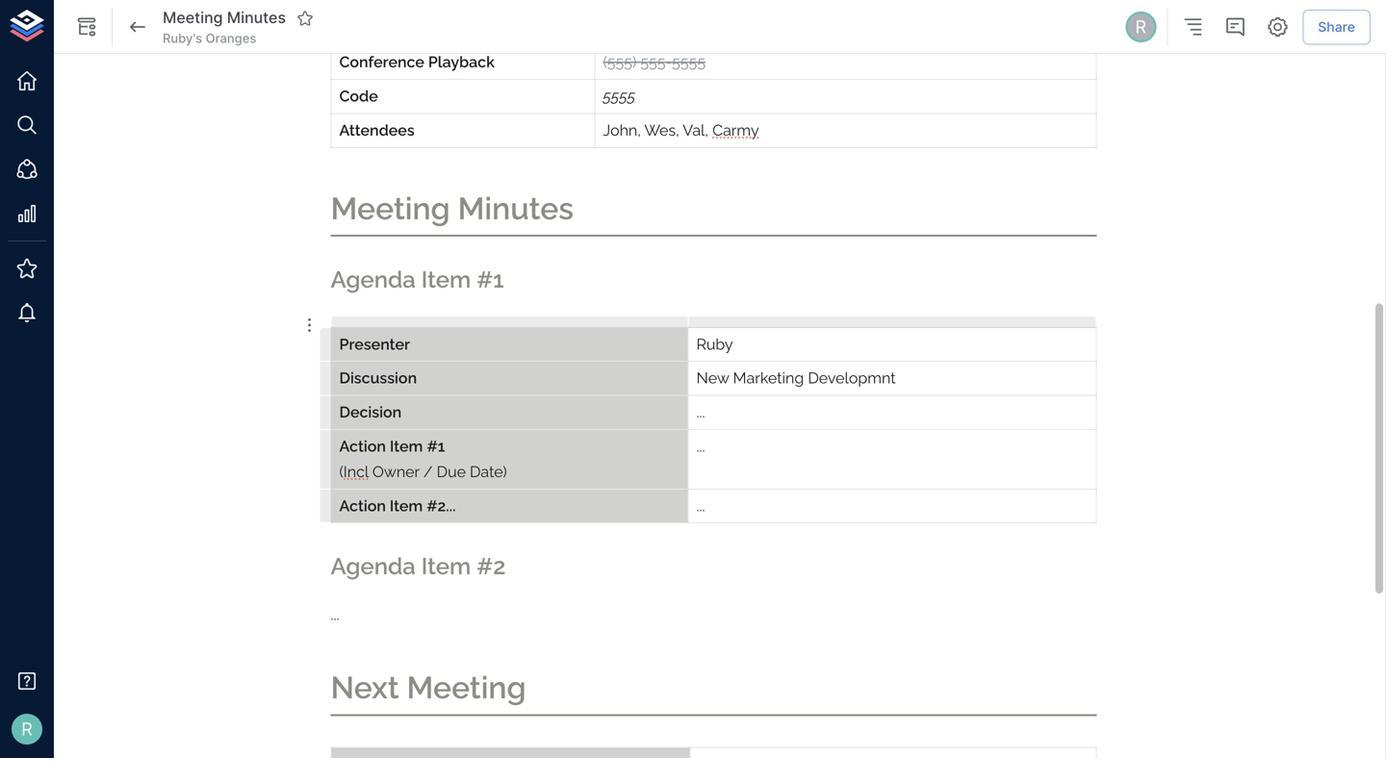 Task type: vqa. For each thing, say whether or not it's contained in the screenshot.


Task type: describe. For each thing, give the bounding box(es) containing it.
share button
[[1303, 9, 1371, 45]]

presenter
[[339, 335, 410, 353]]

new marketing developmnt
[[697, 369, 896, 387]]

item for agenda item #2
[[421, 553, 471, 580]]

new
[[697, 369, 729, 387]]

(555)
[[603, 53, 637, 71]]

conference
[[339, 53, 425, 71]]

action for action item #1 (incl owner / due date)
[[339, 438, 386, 455]]

1 horizontal spatial r button
[[1123, 9, 1160, 45]]

meeting inside ... next meeting
[[407, 670, 526, 706]]

settings image
[[1266, 15, 1289, 39]]

developmnt
[[808, 369, 896, 387]]

favorite image
[[297, 10, 314, 27]]

agenda for agenda item #2
[[331, 553, 416, 580]]

1 vertical spatial meeting minutes
[[331, 190, 574, 227]]

#1 for agenda item #1
[[477, 266, 504, 293]]

table of contents image
[[1182, 15, 1205, 39]]

#2
[[477, 553, 506, 580]]

/
[[424, 463, 433, 481]]

decision
[[339, 404, 402, 421]]

ruby's oranges
[[163, 31, 256, 46]]

agenda for agenda item #1
[[331, 266, 416, 293]]

discussion
[[339, 369, 417, 387]]

ruby
[[697, 335, 733, 353]]

go back image
[[126, 15, 149, 39]]

john, wes, val, carmy
[[603, 121, 759, 139]]

oranges
[[206, 31, 256, 46]]

item for agenda item #1
[[421, 266, 471, 293]]

next
[[331, 670, 399, 706]]

(555) 555-5555
[[603, 53, 706, 71]]

(incl
[[339, 463, 369, 481]]

ruby's oranges link
[[163, 30, 256, 47]]

action for action item #2...
[[339, 497, 386, 515]]

1 vertical spatial meeting
[[331, 190, 450, 227]]

comments image
[[1224, 15, 1247, 39]]

item for action item #2...
[[390, 497, 423, 515]]

playback
[[428, 53, 495, 71]]

r for the bottom r button
[[21, 719, 33, 740]]

1 vertical spatial r button
[[6, 709, 48, 751]]



Task type: locate. For each thing, give the bounding box(es) containing it.
meeting minutes up agenda item #1
[[331, 190, 574, 227]]

1 vertical spatial 5555
[[603, 87, 636, 105]]

marketing
[[733, 369, 804, 387]]

meeting minutes up oranges
[[163, 8, 286, 27]]

1 vertical spatial agenda
[[331, 553, 416, 580]]

#2...
[[427, 497, 456, 515]]

1 agenda from the top
[[331, 266, 416, 293]]

1 horizontal spatial r
[[1136, 16, 1147, 37]]

date)
[[470, 463, 507, 481]]

0 horizontal spatial meeting minutes
[[163, 8, 286, 27]]

555-
[[641, 53, 672, 71]]

attendees
[[339, 121, 415, 139]]

minutes
[[227, 8, 286, 27], [458, 190, 574, 227]]

code
[[339, 87, 378, 105]]

due
[[437, 463, 466, 481]]

2 agenda from the top
[[331, 553, 416, 580]]

r
[[1136, 16, 1147, 37], [21, 719, 33, 740]]

action up (incl
[[339, 438, 386, 455]]

5555 up val,
[[672, 53, 706, 71]]

0 vertical spatial minutes
[[227, 8, 286, 27]]

1 vertical spatial action
[[339, 497, 386, 515]]

0 vertical spatial meeting minutes
[[163, 8, 286, 27]]

1 vertical spatial minutes
[[458, 190, 574, 227]]

share
[[1318, 19, 1356, 35]]

0 horizontal spatial minutes
[[227, 8, 286, 27]]

0 vertical spatial 5555
[[672, 53, 706, 71]]

meeting minutes
[[163, 8, 286, 27], [331, 190, 574, 227]]

2 action from the top
[[339, 497, 386, 515]]

carmy
[[713, 121, 759, 139]]

5555 down (555) on the top of page
[[603, 87, 636, 105]]

0 horizontal spatial r button
[[6, 709, 48, 751]]

agenda up presenter
[[331, 266, 416, 293]]

0 horizontal spatial r
[[21, 719, 33, 740]]

agenda
[[331, 266, 416, 293], [331, 553, 416, 580]]

r button
[[1123, 9, 1160, 45], [6, 709, 48, 751]]

0 vertical spatial agenda
[[331, 266, 416, 293]]

owner
[[372, 463, 420, 481]]

agenda down the action item #2...
[[331, 553, 416, 580]]

5555
[[672, 53, 706, 71], [603, 87, 636, 105]]

...
[[697, 404, 705, 421], [697, 438, 705, 455], [697, 497, 705, 515], [331, 606, 339, 624]]

val,
[[683, 121, 709, 139]]

1 horizontal spatial meeting minutes
[[331, 190, 574, 227]]

... next meeting
[[331, 606, 526, 706]]

conference playback
[[339, 53, 495, 71]]

#1 for action item #1 (incl owner / due date)
[[427, 438, 445, 455]]

ruby's
[[163, 31, 202, 46]]

meeting
[[163, 8, 223, 27], [331, 190, 450, 227], [407, 670, 526, 706]]

r for right r button
[[1136, 16, 1147, 37]]

2 vertical spatial meeting
[[407, 670, 526, 706]]

wes,
[[644, 121, 680, 139]]

agenda item #2
[[331, 553, 506, 580]]

action inside action item #1 (incl owner / due date)
[[339, 438, 386, 455]]

#1
[[477, 266, 504, 293], [427, 438, 445, 455]]

item inside action item #1 (incl owner / due date)
[[390, 438, 423, 455]]

action item #1 (incl owner / due date)
[[339, 438, 507, 481]]

0 vertical spatial action
[[339, 438, 386, 455]]

1 vertical spatial r
[[21, 719, 33, 740]]

1 action from the top
[[339, 438, 386, 455]]

0 horizontal spatial #1
[[427, 438, 445, 455]]

item for action item #1 (incl owner / due date)
[[390, 438, 423, 455]]

0 vertical spatial r button
[[1123, 9, 1160, 45]]

action
[[339, 438, 386, 455], [339, 497, 386, 515]]

action item #2...
[[339, 497, 456, 515]]

agenda item #1
[[331, 266, 504, 293]]

0 vertical spatial #1
[[477, 266, 504, 293]]

#1 inside action item #1 (incl owner / due date)
[[427, 438, 445, 455]]

... inside ... next meeting
[[331, 606, 339, 624]]

show wiki image
[[75, 15, 98, 39]]

0 horizontal spatial 5555
[[603, 87, 636, 105]]

1 horizontal spatial 5555
[[672, 53, 706, 71]]

1 horizontal spatial #1
[[477, 266, 504, 293]]

0 vertical spatial meeting
[[163, 8, 223, 27]]

john,
[[603, 121, 641, 139]]

1 vertical spatial #1
[[427, 438, 445, 455]]

action down (incl
[[339, 497, 386, 515]]

0 vertical spatial r
[[1136, 16, 1147, 37]]

item
[[421, 266, 471, 293], [390, 438, 423, 455], [390, 497, 423, 515], [421, 553, 471, 580]]

1 horizontal spatial minutes
[[458, 190, 574, 227]]



